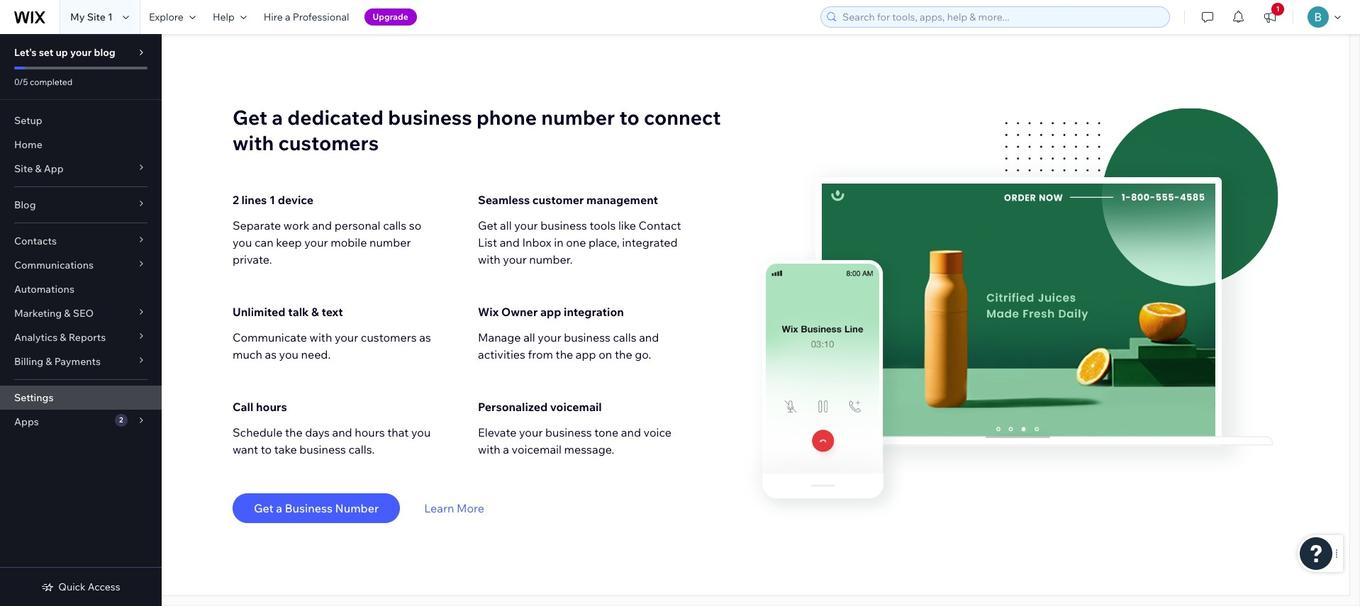 Task type: vqa. For each thing, say whether or not it's contained in the screenshot.
a in button
yes



Task type: locate. For each thing, give the bounding box(es) containing it.
as
[[419, 331, 431, 345], [265, 348, 277, 362]]

apps
[[14, 416, 39, 428]]

business inside the manage all your business calls and activities from the app on the go.
[[564, 331, 611, 345]]

set
[[39, 46, 53, 59]]

0 vertical spatial get
[[233, 105, 267, 130]]

0 vertical spatial 2
[[233, 193, 239, 207]]

your inside "communicate with your customers as much as you need."
[[335, 331, 358, 345]]

hours up calls.
[[355, 426, 385, 440]]

and right "tone" on the bottom
[[621, 426, 641, 440]]

all up from
[[524, 331, 535, 345]]

the right from
[[556, 348, 573, 362]]

1 vertical spatial customers
[[361, 331, 417, 345]]

a inside "get a dedicated business phone number to connect with customers"
[[272, 105, 283, 130]]

tone
[[595, 426, 619, 440]]

a for get a dedicated business phone number to connect with customers
[[272, 105, 283, 130]]

upgrade button
[[364, 9, 417, 26]]

calls left so on the top of page
[[383, 218, 407, 233]]

calls inside separate work and personal calls so you can keep your mobile number private.
[[383, 218, 407, 233]]

1
[[1276, 4, 1280, 13], [108, 11, 113, 23], [269, 193, 275, 207]]

can
[[255, 235, 274, 250]]

and right work on the top of the page
[[312, 218, 332, 233]]

management
[[587, 193, 658, 207]]

business
[[388, 105, 472, 130], [541, 218, 587, 233], [564, 331, 611, 345], [545, 426, 592, 440], [300, 443, 346, 457]]

explore
[[149, 11, 184, 23]]

1 vertical spatial to
[[261, 443, 272, 457]]

site right my
[[87, 11, 106, 23]]

your up from
[[538, 331, 562, 345]]

all for get
[[500, 218, 512, 233]]

0 horizontal spatial 1
[[108, 11, 113, 23]]

you inside separate work and personal calls so you can keep your mobile number private.
[[233, 235, 252, 250]]

1 vertical spatial hours
[[355, 426, 385, 440]]

with
[[233, 131, 274, 155], [478, 253, 501, 267], [310, 331, 332, 345], [478, 443, 501, 457]]

communicate
[[233, 331, 307, 345]]

site down home
[[14, 162, 33, 175]]

2 left the lines
[[233, 193, 239, 207]]

0 horizontal spatial app
[[540, 305, 561, 319]]

marketing & seo
[[14, 307, 94, 320]]

2 vertical spatial you
[[411, 426, 431, 440]]

0 horizontal spatial all
[[500, 218, 512, 233]]

take
[[274, 443, 297, 457]]

2
[[233, 193, 239, 207], [119, 416, 123, 425]]

voicemail inside elevate your business tone and voice with a voicemail message.
[[512, 443, 562, 457]]

calls
[[383, 218, 407, 233], [613, 331, 637, 345]]

with inside "communicate with your customers as much as you need."
[[310, 331, 332, 345]]

the inside schedule the days and hours that you want to take business calls.
[[285, 426, 303, 440]]

unlimited talk & text
[[233, 305, 343, 319]]

mobile
[[331, 235, 367, 250]]

& left reports
[[60, 331, 66, 344]]

voicemail
[[550, 400, 602, 414], [512, 443, 562, 457]]

with down 'list'
[[478, 253, 501, 267]]

marketing
[[14, 307, 62, 320]]

a right hire
[[285, 11, 291, 23]]

1 horizontal spatial number
[[541, 105, 615, 130]]

1 horizontal spatial to
[[620, 105, 640, 130]]

all inside get all your business tools like contact list and inbox in one place, integrated with your number.
[[500, 218, 512, 233]]

get inside button
[[254, 501, 274, 516]]

app right owner in the left bottom of the page
[[540, 305, 561, 319]]

analytics & reports
[[14, 331, 106, 344]]

1 vertical spatial as
[[265, 348, 277, 362]]

with up the lines
[[233, 131, 274, 155]]

your
[[70, 46, 92, 59], [514, 218, 538, 233], [304, 235, 328, 250], [503, 253, 527, 267], [335, 331, 358, 345], [538, 331, 562, 345], [519, 426, 543, 440]]

get inside get all your business tools like contact list and inbox in one place, integrated with your number.
[[478, 218, 498, 233]]

up
[[56, 46, 68, 59]]

you down communicate
[[279, 348, 299, 362]]

business inside "get a dedicated business phone number to connect with customers"
[[388, 105, 472, 130]]

all
[[500, 218, 512, 233], [524, 331, 535, 345]]

get a business number
[[254, 501, 379, 516]]

your down work on the top of the page
[[304, 235, 328, 250]]

that
[[387, 426, 409, 440]]

elevate
[[478, 426, 517, 440]]

let's set up your blog
[[14, 46, 115, 59]]

the
[[556, 348, 573, 362], [615, 348, 632, 362], [285, 426, 303, 440]]

a left the dedicated
[[272, 105, 283, 130]]

0 vertical spatial all
[[500, 218, 512, 233]]

contacts
[[14, 235, 57, 248]]

1 vertical spatial site
[[14, 162, 33, 175]]

0 vertical spatial to
[[620, 105, 640, 130]]

business inside get all your business tools like contact list and inbox in one place, integrated with your number.
[[541, 218, 587, 233]]

you right that
[[411, 426, 431, 440]]

0 horizontal spatial number
[[370, 235, 411, 250]]

calls for so
[[383, 218, 407, 233]]

app
[[540, 305, 561, 319], [576, 348, 596, 362]]

your right 'up'
[[70, 46, 92, 59]]

1 horizontal spatial 2
[[233, 193, 239, 207]]

a inside button
[[276, 501, 282, 516]]

2 for 2 lines 1 device
[[233, 193, 239, 207]]

customers inside "communicate with your customers as much as you need."
[[361, 331, 417, 345]]

0 vertical spatial as
[[419, 331, 431, 345]]

app
[[44, 162, 64, 175]]

2 lines 1 device
[[233, 193, 314, 207]]

business for inbox
[[541, 218, 587, 233]]

text
[[322, 305, 343, 319]]

1 for my site 1
[[108, 11, 113, 23]]

your inside separate work and personal calls so you can keep your mobile number private.
[[304, 235, 328, 250]]

business for customers
[[388, 105, 472, 130]]

and right 'list'
[[500, 235, 520, 250]]

1 vertical spatial you
[[279, 348, 299, 362]]

you
[[233, 235, 252, 250], [279, 348, 299, 362], [411, 426, 431, 440]]

1 for 2 lines 1 device
[[269, 193, 275, 207]]

0 vertical spatial hours
[[256, 400, 287, 414]]

setup link
[[0, 109, 162, 133]]

learn more
[[424, 501, 484, 516]]

0/5
[[14, 77, 28, 87]]

a down "elevate"
[[503, 443, 509, 457]]

much
[[233, 348, 262, 362]]

learn
[[424, 501, 454, 516]]

your down inbox in the top left of the page
[[503, 253, 527, 267]]

1 vertical spatial all
[[524, 331, 535, 345]]

customers
[[278, 131, 379, 155], [361, 331, 417, 345]]

1 horizontal spatial you
[[279, 348, 299, 362]]

all down seamless
[[500, 218, 512, 233]]

0 horizontal spatial hours
[[256, 400, 287, 414]]

professional
[[293, 11, 349, 23]]

0 horizontal spatial the
[[285, 426, 303, 440]]

1 vertical spatial voicemail
[[512, 443, 562, 457]]

blog button
[[0, 193, 162, 217]]

to left connect
[[620, 105, 640, 130]]

you inside "communicate with your customers as much as you need."
[[279, 348, 299, 362]]

& left seo
[[64, 307, 71, 320]]

0 horizontal spatial 2
[[119, 416, 123, 425]]

sidebar element
[[0, 34, 162, 606]]

site inside popup button
[[14, 162, 33, 175]]

get inside "get a dedicated business phone number to connect with customers"
[[233, 105, 267, 130]]

call hours
[[233, 400, 287, 414]]

a left business
[[276, 501, 282, 516]]

1 horizontal spatial calls
[[613, 331, 637, 345]]

business
[[285, 501, 333, 516]]

2 horizontal spatial 1
[[1276, 4, 1280, 13]]

voice
[[644, 426, 672, 440]]

you for hours
[[411, 426, 431, 440]]

2 down 'settings' link
[[119, 416, 123, 425]]

calls up the go.
[[613, 331, 637, 345]]

analytics
[[14, 331, 58, 344]]

0 vertical spatial site
[[87, 11, 106, 23]]

0 vertical spatial calls
[[383, 218, 407, 233]]

your down the personalized voicemail
[[519, 426, 543, 440]]

voicemail down the personalized voicemail
[[512, 443, 562, 457]]

2 inside sidebar element
[[119, 416, 123, 425]]

0 vertical spatial number
[[541, 105, 615, 130]]

and up the go.
[[639, 331, 659, 345]]

your inside sidebar element
[[70, 46, 92, 59]]

1 vertical spatial app
[[576, 348, 596, 362]]

0 horizontal spatial site
[[14, 162, 33, 175]]

1 horizontal spatial 1
[[269, 193, 275, 207]]

& for payments
[[46, 355, 52, 368]]

a
[[285, 11, 291, 23], [272, 105, 283, 130], [503, 443, 509, 457], [276, 501, 282, 516]]

with inside "get a dedicated business phone number to connect with customers"
[[233, 131, 274, 155]]

communications button
[[0, 253, 162, 277]]

marketing & seo button
[[0, 301, 162, 326]]

1 vertical spatial 2
[[119, 416, 123, 425]]

2 horizontal spatial you
[[411, 426, 431, 440]]

automations
[[14, 283, 74, 296]]

one
[[566, 235, 586, 250]]

0 vertical spatial you
[[233, 235, 252, 250]]

to down schedule at the left of page
[[261, 443, 272, 457]]

get for and
[[478, 218, 498, 233]]

2 vertical spatial get
[[254, 501, 274, 516]]

in
[[554, 235, 564, 250]]

& left app
[[35, 162, 42, 175]]

manage
[[478, 331, 521, 345]]

home link
[[0, 133, 162, 157]]

quick access button
[[41, 581, 120, 594]]

0 horizontal spatial calls
[[383, 218, 407, 233]]

get
[[233, 105, 267, 130], [478, 218, 498, 233], [254, 501, 274, 516]]

Search for tools, apps, help & more... field
[[838, 7, 1165, 27]]

0 vertical spatial customers
[[278, 131, 379, 155]]

1 horizontal spatial app
[[576, 348, 596, 362]]

voicemail up elevate your business tone and voice with a voicemail message. at the bottom of page
[[550, 400, 602, 414]]

1 vertical spatial number
[[370, 235, 411, 250]]

all inside the manage all your business calls and activities from the app on the go.
[[524, 331, 535, 345]]

with inside elevate your business tone and voice with a voicemail message.
[[478, 443, 501, 457]]

number inside separate work and personal calls so you can keep your mobile number private.
[[370, 235, 411, 250]]

analytics & reports button
[[0, 326, 162, 350]]

number
[[335, 501, 379, 516]]

hire a professional link
[[255, 0, 358, 34]]

days
[[305, 426, 330, 440]]

you up 'private.'
[[233, 235, 252, 250]]

to
[[620, 105, 640, 130], [261, 443, 272, 457]]

1 horizontal spatial hours
[[355, 426, 385, 440]]

the right on
[[615, 348, 632, 362]]

a for get a business number
[[276, 501, 282, 516]]

and right days
[[332, 426, 352, 440]]

with down "elevate"
[[478, 443, 501, 457]]

contacts button
[[0, 229, 162, 253]]

hours right call
[[256, 400, 287, 414]]

0 horizontal spatial to
[[261, 443, 272, 457]]

to inside schedule the days and hours that you want to take business calls.
[[261, 443, 272, 457]]

work
[[284, 218, 310, 233]]

your inside elevate your business tone and voice with a voicemail message.
[[519, 426, 543, 440]]

your inside the manage all your business calls and activities from the app on the go.
[[538, 331, 562, 345]]

calls inside the manage all your business calls and activities from the app on the go.
[[613, 331, 637, 345]]

with up need.
[[310, 331, 332, 345]]

device
[[278, 193, 314, 207]]

1 vertical spatial calls
[[613, 331, 637, 345]]

a inside elevate your business tone and voice with a voicemail message.
[[503, 443, 509, 457]]

1 vertical spatial get
[[478, 218, 498, 233]]

your down text
[[335, 331, 358, 345]]

0/5 completed
[[14, 77, 73, 87]]

& right billing
[[46, 355, 52, 368]]

quick access
[[58, 581, 120, 594]]

on
[[599, 348, 612, 362]]

0 horizontal spatial you
[[233, 235, 252, 250]]

you inside schedule the days and hours that you want to take business calls.
[[411, 426, 431, 440]]

my
[[70, 11, 85, 23]]

the up take
[[285, 426, 303, 440]]

1 horizontal spatial all
[[524, 331, 535, 345]]

and inside separate work and personal calls so you can keep your mobile number private.
[[312, 218, 332, 233]]

app left on
[[576, 348, 596, 362]]



Task type: describe. For each thing, give the bounding box(es) containing it.
wix owner app integration
[[478, 305, 624, 319]]

and inside get all your business tools like contact list and inbox in one place, integrated with your number.
[[500, 235, 520, 250]]

business inside schedule the days and hours that you want to take business calls.
[[300, 443, 346, 457]]

help
[[213, 11, 235, 23]]

site & app button
[[0, 157, 162, 181]]

billing & payments
[[14, 355, 101, 368]]

hours inside schedule the days and hours that you want to take business calls.
[[355, 426, 385, 440]]

you for lines
[[233, 235, 252, 250]]

blog
[[94, 46, 115, 59]]

talk
[[288, 305, 309, 319]]

lines
[[242, 193, 267, 207]]

learn more button
[[424, 500, 484, 517]]

private.
[[233, 253, 272, 267]]

get all your business tools like contact list and inbox in one place, integrated with your number.
[[478, 218, 681, 267]]

& for app
[[35, 162, 42, 175]]

billing & payments button
[[0, 350, 162, 374]]

list
[[478, 235, 497, 250]]

manage all your business calls and activities from the app on the go.
[[478, 331, 659, 362]]

1 inside button
[[1276, 4, 1280, 13]]

billing
[[14, 355, 43, 368]]

calls for and
[[613, 331, 637, 345]]

seamless
[[478, 193, 530, 207]]

want
[[233, 443, 258, 457]]

help button
[[204, 0, 255, 34]]

quick
[[58, 581, 86, 594]]

& right talk
[[311, 305, 319, 319]]

more
[[457, 501, 484, 516]]

get a dedicated business phone number to connect with customers
[[233, 105, 721, 155]]

settings
[[14, 392, 54, 404]]

elevate your business tone and voice with a voicemail message.
[[478, 426, 672, 457]]

separate work and personal calls so you can keep your mobile number private.
[[233, 218, 422, 267]]

phone
[[477, 105, 537, 130]]

let's
[[14, 46, 37, 59]]

0 vertical spatial voicemail
[[550, 400, 602, 414]]

keep
[[276, 235, 302, 250]]

connect
[[644, 105, 721, 130]]

upgrade
[[373, 11, 408, 22]]

access
[[88, 581, 120, 594]]

seamless customer management
[[478, 193, 658, 207]]

communicate with your customers as much as you need.
[[233, 331, 431, 362]]

& for reports
[[60, 331, 66, 344]]

go.
[[635, 348, 651, 362]]

and inside schedule the days and hours that you want to take business calls.
[[332, 426, 352, 440]]

all for manage
[[524, 331, 535, 345]]

customer
[[533, 193, 584, 207]]

get a business number button
[[233, 494, 400, 523]]

blog
[[14, 199, 36, 211]]

separate
[[233, 218, 281, 233]]

from
[[528, 348, 553, 362]]

settings link
[[0, 386, 162, 410]]

your up inbox in the top left of the page
[[514, 218, 538, 233]]

hire
[[264, 11, 283, 23]]

schedule the days and hours that you want to take business calls.
[[233, 426, 431, 457]]

1 button
[[1255, 0, 1286, 34]]

seo
[[73, 307, 94, 320]]

like
[[618, 218, 636, 233]]

need.
[[301, 348, 331, 362]]

reports
[[69, 331, 106, 344]]

to inside "get a dedicated business phone number to connect with customers"
[[620, 105, 640, 130]]

customers inside "get a dedicated business phone number to connect with customers"
[[278, 131, 379, 155]]

0 vertical spatial app
[[540, 305, 561, 319]]

app inside the manage all your business calls and activities from the app on the go.
[[576, 348, 596, 362]]

1 horizontal spatial as
[[419, 331, 431, 345]]

integrated
[[622, 235, 678, 250]]

business inside elevate your business tone and voice with a voicemail message.
[[545, 426, 592, 440]]

communications
[[14, 259, 94, 272]]

so
[[409, 218, 422, 233]]

home
[[14, 138, 42, 151]]

schedule
[[233, 426, 283, 440]]

business for app
[[564, 331, 611, 345]]

a for hire a professional
[[285, 11, 291, 23]]

inbox
[[522, 235, 552, 250]]

1 horizontal spatial the
[[556, 348, 573, 362]]

call
[[233, 400, 253, 414]]

owner
[[501, 305, 538, 319]]

site & app
[[14, 162, 64, 175]]

completed
[[30, 77, 73, 87]]

with inside get all your business tools like contact list and inbox in one place, integrated with your number.
[[478, 253, 501, 267]]

payments
[[54, 355, 101, 368]]

contact
[[639, 218, 681, 233]]

message.
[[564, 443, 615, 457]]

personalized voicemail
[[478, 400, 602, 414]]

2 horizontal spatial the
[[615, 348, 632, 362]]

hire a professional
[[264, 11, 349, 23]]

integration
[[564, 305, 624, 319]]

get for with
[[233, 105, 267, 130]]

1 horizontal spatial site
[[87, 11, 106, 23]]

calls.
[[349, 443, 375, 457]]

personal
[[335, 218, 381, 233]]

& for seo
[[64, 307, 71, 320]]

and inside elevate your business tone and voice with a voicemail message.
[[621, 426, 641, 440]]

0 horizontal spatial as
[[265, 348, 277, 362]]

number inside "get a dedicated business phone number to connect with customers"
[[541, 105, 615, 130]]

2 for 2
[[119, 416, 123, 425]]

and inside the manage all your business calls and activities from the app on the go.
[[639, 331, 659, 345]]

number.
[[529, 253, 573, 267]]

automations link
[[0, 277, 162, 301]]

wix
[[478, 305, 499, 319]]



